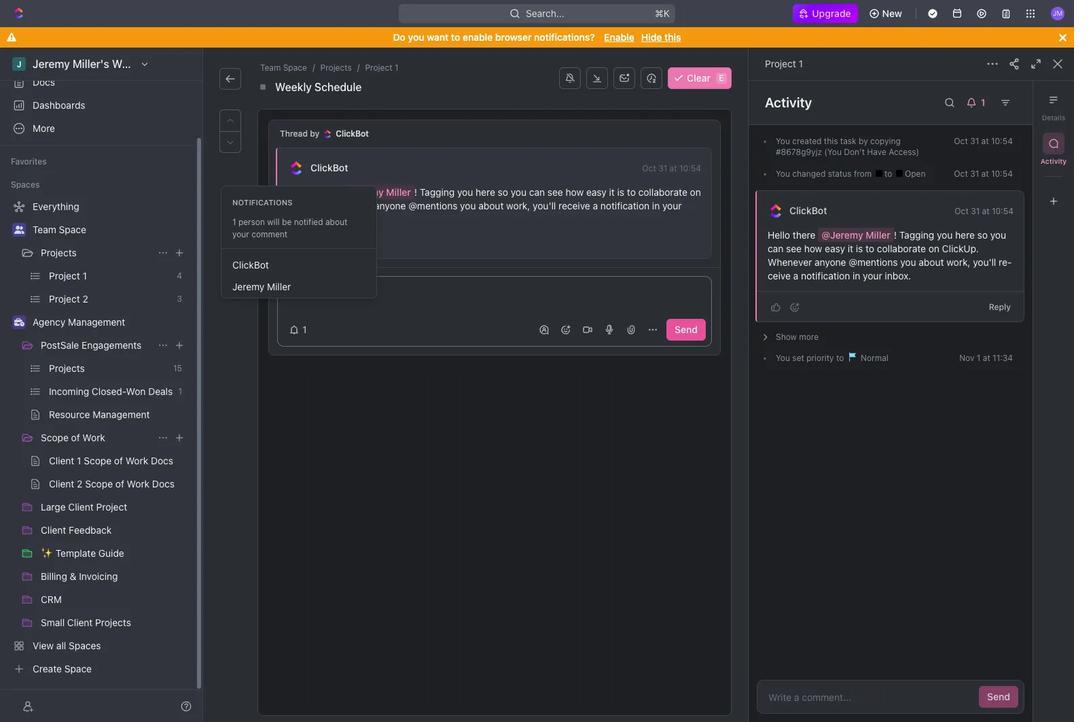 Task type: describe. For each thing, give the bounding box(es) containing it.
1 vertical spatial send button
[[980, 686, 1019, 708]]

large client project link
[[41, 496, 188, 518]]

view
[[33, 640, 54, 651]]

clear
[[688, 72, 711, 84]]

notified
[[294, 217, 323, 227]]

about for ceive
[[920, 256, 945, 268]]

guide
[[98, 547, 124, 559]]

is for ceive
[[857, 243, 864, 254]]

feedback
[[69, 524, 112, 536]]

resource management
[[49, 409, 150, 420]]

miller's
[[73, 58, 109, 70]]

how for a
[[566, 186, 584, 198]]

in inside ! tagging you here so you can see how easy it is to collaborate on clickup. whenever anyone @mentions you about work, you'll receive a notification in your inbox.
[[653, 200, 660, 211]]

this inside you created this task by copying #8678g9yjz (you don't have access)
[[825, 136, 839, 146]]

small
[[41, 617, 65, 628]]

e
[[720, 73, 725, 83]]

docs for client 1 scope of work docs
[[151, 455, 173, 466]]

1 person will be notified about your comment
[[233, 217, 348, 239]]

new button
[[864, 3, 911, 24]]

hello for a
[[288, 186, 311, 198]]

project 2
[[49, 293, 88, 305]]

anyone for a
[[375, 200, 406, 211]]

scope for 1
[[84, 455, 112, 466]]

hide
[[642, 31, 663, 43]]

jm
[[1054, 9, 1064, 17]]

details
[[1043, 114, 1066, 122]]

browser
[[496, 31, 532, 43]]

hello there @jeremy miller for ceive
[[768, 229, 891, 241]]

jeremy for jeremy miller's workspace
[[33, 58, 70, 70]]

favorites button
[[5, 154, 52, 170]]

notifications
[[233, 198, 293, 207]]

notifications?
[[535, 31, 595, 43]]

don't
[[845, 147, 866, 157]]

management for resource management
[[93, 409, 150, 420]]

ceive
[[768, 256, 1013, 281]]

1 vertical spatial projects link
[[41, 242, 152, 264]]

miller for ceive
[[867, 229, 891, 241]]

scope of work
[[41, 432, 105, 443]]

project 1 inside project 1 link
[[49, 270, 87, 281]]

docs for client 2 scope of work docs
[[152, 478, 175, 490]]

! for a
[[415, 186, 418, 198]]

3
[[177, 294, 182, 304]]

postsale engagements link
[[41, 335, 152, 356]]

create space link
[[5, 658, 188, 680]]

&
[[70, 570, 76, 582]]

0 horizontal spatial project 1 link
[[49, 265, 172, 287]]

you created this task by copying #8678g9yjz (you don't have access)
[[776, 136, 920, 157]]

on for a
[[691, 186, 702, 198]]

more
[[800, 332, 819, 342]]

is for a
[[618, 186, 625, 198]]

of for 2
[[115, 478, 124, 490]]

space for team space
[[59, 224, 86, 235]]

team for team space / projects / project 1
[[260, 63, 281, 73]]

client feedback link
[[41, 519, 188, 541]]

incoming closed-won deals link
[[49, 381, 173, 403]]

1 horizontal spatial project 1 link
[[363, 61, 402, 75]]

weekly schedule
[[275, 81, 362, 93]]

client 1 scope of work docs link
[[49, 450, 188, 472]]

whenever for ceive
[[768, 256, 813, 268]]

1 inside incoming closed-won deals 1
[[178, 386, 182, 396]]

on for ceive
[[929, 243, 940, 254]]

deals
[[148, 386, 173, 397]]

person
[[239, 217, 265, 227]]

projects down 'team space' on the left
[[41, 247, 77, 258]]

jm button
[[1048, 3, 1070, 24]]

15
[[173, 363, 182, 373]]

favorites
[[11, 156, 47, 167]]

at for set priority to
[[984, 353, 991, 363]]

all
[[56, 640, 66, 651]]

how for ceive
[[805, 243, 823, 254]]

inbox. inside ! tagging you here so you can see how easy it is to collaborate on clickup. whenever anyone @mentions you about work, you'll receive a notification in your inbox.
[[288, 213, 315, 225]]

re
[[1000, 256, 1013, 268]]

reply
[[990, 302, 1012, 312]]

created
[[793, 136, 822, 146]]

client 1 scope of work docs
[[49, 455, 173, 466]]

collaborate for ceive
[[878, 243, 927, 254]]

hello there @jeremy miller for a
[[288, 186, 411, 198]]

weekly
[[275, 81, 312, 93]]

tagging for a
[[420, 186, 455, 198]]

0 horizontal spatial send button
[[667, 319, 706, 341]]

tree inside the sidebar navigation
[[5, 196, 190, 680]]

about inside 1 person will be notified about your comment
[[326, 217, 348, 227]]

activity inside task sidebar content section
[[766, 95, 813, 110]]

billing
[[41, 570, 67, 582]]

dashboards link
[[5, 95, 190, 116]]

! tagging you here so you can see how easy it is to collaborate on clickup. whenever anyone @mentions you about work, you'll receive a notification in your inbox.
[[288, 186, 704, 225]]

your inside 1 person will be notified about your comment
[[233, 229, 250, 239]]

jeremy for jeremy miller
[[233, 281, 265, 292]]

incoming
[[49, 386, 89, 397]]

enable
[[463, 31, 493, 43]]

tagging for ceive
[[900, 229, 935, 241]]

agency
[[33, 316, 65, 328]]

client feedback
[[41, 524, 112, 536]]

more
[[33, 122, 55, 134]]

1 vertical spatial team space link
[[33, 219, 188, 241]]

list containing clickbot
[[222, 248, 377, 298]]

reply button
[[984, 299, 1017, 315]]

resource management link
[[49, 404, 188, 426]]

workspace
[[112, 58, 168, 70]]

2 / from the left
[[358, 63, 360, 73]]

of for 1
[[114, 455, 123, 466]]

there for ceive
[[793, 229, 816, 241]]

postsale
[[41, 339, 79, 351]]

1 vertical spatial spaces
[[69, 640, 101, 651]]

work for 2
[[127, 478, 150, 490]]

project 2 link
[[49, 288, 172, 310]]

1 button
[[961, 92, 995, 114]]

schedule
[[315, 81, 362, 93]]

hello for ceive
[[768, 229, 791, 241]]

@jeremy for a
[[342, 186, 384, 198]]

changed status from
[[791, 169, 875, 179]]

easy for a
[[587, 186, 607, 198]]

@jeremy miller button for a
[[339, 185, 415, 199]]

easy for ceive
[[826, 243, 846, 254]]

can for ceive
[[768, 243, 784, 254]]

client up client feedback
[[68, 501, 94, 513]]

in inside ! tagging you here so you can see how easy it is to collaborate on clickup. whenever anyone @mentions you about work, you'll re ceive a notification in your inbox.
[[853, 270, 861, 281]]

team space
[[33, 224, 86, 235]]

0 horizontal spatial by
[[310, 129, 320, 139]]

undefined
[[292, 289, 336, 301]]

0 vertical spatial team space link
[[258, 61, 310, 75]]

large
[[41, 501, 66, 513]]

@mentions for ceive
[[849, 256, 899, 268]]

team space / projects / project 1
[[260, 63, 399, 73]]

incoming closed-won deals 1
[[49, 386, 182, 397]]

a inside ! tagging you here so you can see how easy it is to collaborate on clickup. whenever anyone @mentions you about work, you'll receive a notification in your inbox.
[[593, 200, 598, 211]]

0 vertical spatial work
[[83, 432, 105, 443]]

✨ template guide
[[41, 547, 124, 559]]

1 button
[[284, 319, 315, 341]]

everything
[[33, 201, 79, 212]]

you inside you created this task by copying #8678g9yjz (you don't have access)
[[776, 136, 791, 146]]

closed-
[[92, 386, 126, 397]]

user group image
[[14, 226, 24, 234]]

from
[[855, 169, 872, 179]]

work, for ceive
[[947, 256, 971, 268]]

✨ template guide link
[[41, 543, 188, 564]]

clickbot inside task sidebar content section
[[790, 205, 828, 216]]

have
[[868, 147, 887, 157]]

show more button
[[757, 328, 1025, 347]]

client for 2
[[49, 478, 74, 490]]

collaborate for a
[[639, 186, 688, 198]]

client up view all spaces
[[67, 617, 93, 628]]

can for a
[[530, 186, 545, 198]]

! tagging you here so you can see how easy it is to collaborate on clickup. whenever anyone @mentions you about work, you'll re ceive a notification in your inbox.
[[768, 229, 1013, 281]]

agency management link
[[33, 311, 188, 333]]



Task type: locate. For each thing, give the bounding box(es) containing it.
0 horizontal spatial jeremy
[[33, 58, 70, 70]]

about inside ! tagging you here so you can see how easy it is to collaborate on clickup. whenever anyone @mentions you about work, you'll re ceive a notification in your inbox.
[[920, 256, 945, 268]]

see for a
[[548, 186, 564, 198]]

1 horizontal spatial can
[[768, 243, 784, 254]]

0 vertical spatial projects link
[[318, 61, 355, 75]]

it for a
[[610, 186, 615, 198]]

! for ceive
[[895, 229, 898, 241]]

1 inside 1 person will be notified about your comment
[[233, 217, 236, 227]]

it inside ! tagging you here so you can see how easy it is to collaborate on clickup. whenever anyone @mentions you about work, you'll receive a notification in your inbox.
[[610, 186, 615, 198]]

inbox.
[[288, 213, 315, 225], [886, 270, 912, 281]]

scope down scope of work link
[[84, 455, 112, 466]]

(you
[[825, 147, 842, 157]]

will
[[267, 217, 280, 227]]

want
[[427, 31, 449, 43]]

0 vertical spatial how
[[566, 186, 584, 198]]

so inside ! tagging you here so you can see how easy it is to collaborate on clickup. whenever anyone @mentions you about work, you'll re ceive a notification in your inbox.
[[978, 229, 989, 241]]

hello there @jeremy miller down clickbot button at the left
[[288, 186, 411, 198]]

0 horizontal spatial !
[[415, 186, 418, 198]]

you left set
[[776, 353, 791, 363]]

show more
[[776, 332, 819, 342]]

jeremy miller
[[233, 281, 291, 292]]

1 vertical spatial !
[[895, 229, 898, 241]]

team space link up weekly
[[258, 61, 310, 75]]

team inside the sidebar navigation
[[33, 224, 56, 235]]

see
[[548, 186, 564, 198], [787, 243, 802, 254]]

2 vertical spatial scope
[[85, 478, 113, 490]]

easy inside ! tagging you here so you can see how easy it is to collaborate on clickup. whenever anyone @mentions you about work, you'll receive a notification in your inbox.
[[587, 186, 607, 198]]

do you want to enable browser notifications? enable hide this
[[393, 31, 682, 43]]

team up weekly
[[260, 63, 281, 73]]

docs down client 1 scope of work docs link
[[152, 478, 175, 490]]

0 vertical spatial scope
[[41, 432, 69, 443]]

projects up schedule
[[321, 63, 352, 73]]

@jeremy miller button down clickbot button at the left
[[339, 185, 415, 199]]

activity
[[766, 95, 813, 110], [1042, 157, 1068, 165]]

do
[[393, 31, 406, 43]]

clickbot down changed
[[790, 205, 828, 216]]

you'll left re
[[974, 256, 997, 268]]

in
[[653, 200, 660, 211], [853, 270, 861, 281]]

thread
[[280, 129, 308, 139]]

invoicing
[[79, 570, 118, 582]]

management up postsale engagements link on the top of page
[[68, 316, 125, 328]]

0 horizontal spatial so
[[498, 186, 509, 198]]

everything link
[[5, 196, 188, 218]]

space down everything
[[59, 224, 86, 235]]

1 horizontal spatial team
[[260, 63, 281, 73]]

2 for client
[[77, 478, 83, 490]]

@jeremy miller button for ceive
[[819, 228, 895, 242]]

✨
[[41, 547, 53, 559]]

clickup. inside ! tagging you here so you can see how easy it is to collaborate on clickup. whenever anyone @mentions you about work, you'll receive a notification in your inbox.
[[288, 200, 325, 211]]

activity down details
[[1042, 157, 1068, 165]]

1 vertical spatial so
[[978, 229, 989, 241]]

here
[[476, 186, 496, 198], [956, 229, 976, 241]]

1 vertical spatial collaborate
[[878, 243, 927, 254]]

@jeremy for ceive
[[822, 229, 864, 241]]

clickbot button
[[310, 162, 349, 174]]

@jeremy inside task sidebar content section
[[822, 229, 864, 241]]

space for team space / projects / project 1
[[283, 63, 307, 73]]

management down incoming closed-won deals 1
[[93, 409, 150, 420]]

weekly schedule link
[[273, 79, 365, 95]]

work, left receive
[[507, 200, 531, 211]]

scope for 2
[[85, 478, 113, 490]]

1 horizontal spatial send button
[[980, 686, 1019, 708]]

see inside ! tagging you here so you can see how easy it is to collaborate on clickup. whenever anyone @mentions you about work, you'll receive a notification in your inbox.
[[548, 186, 564, 198]]

project
[[766, 58, 797, 69], [365, 63, 393, 73], [49, 270, 80, 281], [49, 293, 80, 305], [96, 501, 127, 513]]

you for set priority to
[[776, 353, 791, 363]]

1 vertical spatial docs
[[151, 455, 173, 466]]

collaborate inside ! tagging you here so you can see how easy it is to collaborate on clickup. whenever anyone @mentions you about work, you'll receive a notification in your inbox.
[[639, 186, 688, 198]]

0 horizontal spatial on
[[691, 186, 702, 198]]

docs link
[[5, 71, 190, 93]]

collaborate
[[639, 186, 688, 198], [878, 243, 927, 254]]

1 horizontal spatial work,
[[947, 256, 971, 268]]

1 vertical spatial there
[[793, 229, 816, 241]]

tree
[[5, 196, 190, 680]]

2 horizontal spatial project 1 link
[[766, 58, 804, 69]]

here for ceive
[[956, 229, 976, 241]]

0 horizontal spatial you'll
[[533, 200, 556, 211]]

1 vertical spatial @jeremy
[[822, 229, 864, 241]]

0 vertical spatial you'll
[[533, 200, 556, 211]]

can inside ! tagging you here so you can see how easy it is to collaborate on clickup. whenever anyone @mentions you about work, you'll re ceive a notification in your inbox.
[[768, 243, 784, 254]]

about for a
[[479, 200, 504, 211]]

space for create space
[[64, 663, 92, 674]]

⌘k
[[656, 7, 670, 19]]

0 horizontal spatial miller
[[267, 281, 291, 292]]

clickup.
[[288, 200, 325, 211], [943, 243, 980, 254]]

0 vertical spatial docs
[[33, 76, 55, 88]]

dashboards
[[33, 99, 85, 111]]

sidebar navigation
[[0, 48, 206, 722]]

large client project
[[41, 501, 127, 513]]

0 vertical spatial you
[[776, 136, 791, 146]]

won
[[126, 386, 146, 397]]

0 vertical spatial project 1
[[766, 58, 804, 69]]

miller for a
[[386, 186, 411, 198]]

scope down client 1 scope of work docs
[[85, 478, 113, 490]]

inbox. inside ! tagging you here so you can see how easy it is to collaborate on clickup. whenever anyone @mentions you about work, you'll re ceive a notification in your inbox.
[[886, 270, 912, 281]]

nov 1 at 11:34
[[960, 353, 1014, 363]]

client
[[49, 455, 74, 466], [49, 478, 74, 490], [68, 501, 94, 513], [41, 524, 66, 536], [67, 617, 93, 628]]

project 1 link down do
[[363, 61, 402, 75]]

0 horizontal spatial spaces
[[11, 180, 40, 190]]

send
[[675, 324, 698, 335], [988, 691, 1011, 702]]

list
[[222, 248, 377, 298]]

0 horizontal spatial this
[[665, 31, 682, 43]]

you'll for ceive
[[974, 256, 997, 268]]

tree containing everything
[[5, 196, 190, 680]]

search...
[[526, 7, 565, 19]]

there down clickbot button at the left
[[313, 186, 336, 198]]

projects link up schedule
[[318, 61, 355, 75]]

jeremy miller's workspace, , element
[[12, 57, 26, 71]]

notification right receive
[[601, 200, 650, 211]]

view all spaces link
[[5, 635, 188, 657]]

activity inside task sidebar navigation tab list
[[1042, 157, 1068, 165]]

work, inside ! tagging you here so you can see how easy it is to collaborate on clickup. whenever anyone @mentions you about work, you'll re ceive a notification in your inbox.
[[947, 256, 971, 268]]

2 for project
[[83, 293, 88, 305]]

0 horizontal spatial activity
[[766, 95, 813, 110]]

1 horizontal spatial @jeremy
[[822, 229, 864, 241]]

0 vertical spatial can
[[530, 186, 545, 198]]

1 vertical spatial is
[[857, 243, 864, 254]]

hello there @jeremy miller down changed status from
[[768, 229, 891, 241]]

work, for a
[[507, 200, 531, 211]]

0 horizontal spatial send
[[675, 324, 698, 335]]

can inside ! tagging you here so you can see how easy it is to collaborate on clickup. whenever anyone @mentions you about work, you'll receive a notification in your inbox.
[[530, 186, 545, 198]]

space up weekly
[[283, 63, 307, 73]]

1 vertical spatial inbox.
[[886, 270, 912, 281]]

1 horizontal spatial hello
[[768, 229, 791, 241]]

clickbot inside list
[[233, 259, 269, 271]]

1 horizontal spatial it
[[848, 243, 854, 254]]

client down large
[[41, 524, 66, 536]]

client 2 scope of work docs
[[49, 478, 175, 490]]

0 horizontal spatial a
[[593, 200, 598, 211]]

whenever for a
[[328, 200, 372, 211]]

1 horizontal spatial project 1
[[766, 58, 804, 69]]

0 horizontal spatial hello
[[288, 186, 311, 198]]

you left changed
[[776, 169, 791, 179]]

1 horizontal spatial activity
[[1042, 157, 1068, 165]]

1 horizontal spatial this
[[825, 136, 839, 146]]

1 vertical spatial activity
[[1042, 157, 1068, 165]]

0 horizontal spatial clickup.
[[288, 200, 325, 211]]

anyone inside ! tagging you here so you can see how easy it is to collaborate on clickup. whenever anyone @mentions you about work, you'll receive a notification in your inbox.
[[375, 200, 406, 211]]

easy up ceive
[[826, 243, 846, 254]]

notification
[[601, 200, 650, 211], [802, 270, 851, 281]]

upgrade link
[[794, 4, 858, 23]]

task
[[841, 136, 857, 146]]

1 horizontal spatial /
[[358, 63, 360, 73]]

client for feedback
[[41, 524, 66, 536]]

2 up agency management
[[83, 293, 88, 305]]

0 horizontal spatial project 1
[[49, 270, 87, 281]]

clickup. for ceive
[[943, 243, 980, 254]]

management
[[68, 316, 125, 328], [93, 409, 150, 420]]

1 horizontal spatial on
[[929, 243, 940, 254]]

be
[[282, 217, 292, 227]]

work, left re
[[947, 256, 971, 268]]

0 horizontal spatial team
[[33, 224, 56, 235]]

0 vertical spatial of
[[71, 432, 80, 443]]

project 1
[[766, 58, 804, 69], [49, 270, 87, 281]]

is inside ! tagging you here so you can see how easy it is to collaborate on clickup. whenever anyone @mentions you about work, you'll re ceive a notification in your inbox.
[[857, 243, 864, 254]]

at for created this task by copying
[[982, 136, 990, 146]]

thread by
[[280, 129, 320, 139]]

space down view all spaces
[[64, 663, 92, 674]]

of down resource
[[71, 432, 80, 443]]

@mentions inside ! tagging you here so you can see how easy it is to collaborate on clickup. whenever anyone @mentions you about work, you'll re ceive a notification in your inbox.
[[849, 256, 899, 268]]

whenever inside ! tagging you here so you can see how easy it is to collaborate on clickup. whenever anyone @mentions you about work, you'll receive a notification in your inbox.
[[328, 200, 372, 211]]

you'll left receive
[[533, 200, 556, 211]]

0 horizontal spatial hello there @jeremy miller
[[288, 186, 411, 198]]

0 horizontal spatial how
[[566, 186, 584, 198]]

0 vertical spatial a
[[593, 200, 598, 211]]

0 horizontal spatial in
[[653, 200, 660, 211]]

how inside ! tagging you here so you can see how easy it is to collaborate on clickup. whenever anyone @mentions you about work, you'll re ceive a notification in your inbox.
[[805, 243, 823, 254]]

you for changed status from
[[776, 169, 791, 179]]

at for changed status from
[[982, 169, 990, 179]]

easy inside ! tagging you here so you can see how easy it is to collaborate on clickup. whenever anyone @mentions you about work, you'll re ceive a notification in your inbox.
[[826, 243, 846, 254]]

0 horizontal spatial easy
[[587, 186, 607, 198]]

clickup. for a
[[288, 200, 325, 211]]

1 horizontal spatial by
[[859, 136, 869, 146]]

hello there @jeremy miller inside task sidebar content section
[[768, 229, 891, 241]]

0 vertical spatial on
[[691, 186, 702, 198]]

team for team space
[[33, 224, 56, 235]]

easy
[[587, 186, 607, 198], [826, 243, 846, 254]]

1 horizontal spatial there
[[793, 229, 816, 241]]

1 horizontal spatial clickup.
[[943, 243, 980, 254]]

2 up the large client project
[[77, 478, 83, 490]]

receive
[[559, 200, 591, 211]]

a inside ! tagging you here so you can see how easy it is to collaborate on clickup. whenever anyone @mentions you about work, you'll re ceive a notification in your inbox.
[[794, 270, 799, 281]]

work for 1
[[126, 455, 148, 466]]

project 1 up 'project 2'
[[49, 270, 87, 281]]

easy up receive
[[587, 186, 607, 198]]

space
[[283, 63, 307, 73], [59, 224, 86, 235], [64, 663, 92, 674]]

you
[[776, 136, 791, 146], [776, 169, 791, 179], [776, 353, 791, 363]]

0 vertical spatial send
[[675, 324, 698, 335]]

1 horizontal spatial hello there @jeremy miller
[[768, 229, 891, 241]]

tagging inside ! tagging you here so you can see how easy it is to collaborate on clickup. whenever anyone @mentions you about work, you'll receive a notification in your inbox.
[[420, 186, 455, 198]]

on inside ! tagging you here so you can see how easy it is to collaborate on clickup. whenever anyone @mentions you about work, you'll receive a notification in your inbox.
[[691, 186, 702, 198]]

jeremy down "comment" at the top left of page
[[233, 281, 265, 292]]

by right thread
[[310, 129, 320, 139]]

scope down resource
[[41, 432, 69, 443]]

this right hide
[[665, 31, 682, 43]]

is inside ! tagging you here so you can see how easy it is to collaborate on clickup. whenever anyone @mentions you about work, you'll receive a notification in your inbox.
[[618, 186, 625, 198]]

so for ceive
[[978, 229, 989, 241]]

1 horizontal spatial see
[[787, 243, 802, 254]]

jeremy
[[33, 58, 70, 70], [233, 281, 265, 292]]

collaborate inside ! tagging you here so you can see how easy it is to collaborate on clickup. whenever anyone @mentions you about work, you'll re ceive a notification in your inbox.
[[878, 243, 927, 254]]

2 vertical spatial projects link
[[49, 358, 168, 379]]

@mentions inside ! tagging you here so you can see how easy it is to collaborate on clickup. whenever anyone @mentions you about work, you'll receive a notification in your inbox.
[[409, 200, 458, 211]]

your inside ! tagging you here so you can see how easy it is to collaborate on clickup. whenever anyone @mentions you about work, you'll re ceive a notification in your inbox.
[[864, 270, 883, 281]]

scope of work link
[[41, 427, 152, 449]]

1 vertical spatial work
[[126, 455, 148, 466]]

inbox. right will at the top left
[[288, 213, 315, 225]]

1 vertical spatial hello there @jeremy miller
[[768, 229, 891, 241]]

you'll inside ! tagging you here so you can see how easy it is to collaborate on clickup. whenever anyone @mentions you about work, you'll re ceive a notification in your inbox.
[[974, 256, 997, 268]]

template
[[56, 547, 96, 559]]

1 inside dropdown button
[[982, 97, 986, 108]]

1 vertical spatial anyone
[[815, 256, 847, 268]]

1
[[799, 58, 804, 69], [395, 63, 399, 73], [982, 97, 986, 108], [233, 217, 236, 227], [83, 270, 87, 281], [303, 324, 307, 335], [978, 353, 981, 363], [178, 386, 182, 396], [77, 455, 81, 466]]

task sidebar navigation tab list
[[1040, 89, 1070, 212]]

clickbot up jeremy miller
[[233, 259, 269, 271]]

copying
[[871, 136, 901, 146]]

activity up created
[[766, 95, 813, 110]]

changed
[[793, 169, 826, 179]]

0 vertical spatial space
[[283, 63, 307, 73]]

spaces down favorites button
[[11, 180, 40, 190]]

see for ceive
[[787, 243, 802, 254]]

docs inside "link"
[[33, 76, 55, 88]]

billing & invoicing link
[[41, 566, 188, 587]]

here inside ! tagging you here so you can see how easy it is to collaborate on clickup. whenever anyone @mentions you about work, you'll re ceive a notification in your inbox.
[[956, 229, 976, 241]]

show
[[776, 332, 797, 342]]

team right user group image
[[33, 224, 56, 235]]

small client projects link
[[41, 612, 188, 634]]

@jeremy up ceive
[[822, 229, 864, 241]]

1 horizontal spatial you'll
[[974, 256, 997, 268]]

a right receive
[[593, 200, 598, 211]]

2 horizontal spatial miller
[[867, 229, 891, 241]]

of down client 1 scope of work docs link
[[115, 478, 124, 490]]

inbox. up show more dropdown button
[[886, 270, 912, 281]]

clickup. inside ! tagging you here so you can see how easy it is to collaborate on clickup. whenever anyone @mentions you about work, you'll re ceive a notification in your inbox.
[[943, 243, 980, 254]]

11:34
[[993, 353, 1014, 363]]

jeremy inside list
[[233, 281, 265, 292]]

see inside ! tagging you here so you can see how easy it is to collaborate on clickup. whenever anyone @mentions you about work, you'll re ceive a notification in your inbox.
[[787, 243, 802, 254]]

create space
[[33, 663, 92, 674]]

projects down the crm link
[[95, 617, 131, 628]]

by up don't
[[859, 136, 869, 146]]

how
[[566, 186, 584, 198], [805, 243, 823, 254]]

0 vertical spatial hello
[[288, 186, 311, 198]]

team space link down everything "link"
[[33, 219, 188, 241]]

business time image
[[14, 318, 24, 326]]

@jeremy
[[342, 186, 384, 198], [822, 229, 864, 241]]

1 vertical spatial in
[[853, 270, 861, 281]]

set
[[793, 353, 805, 363]]

@mentions for a
[[409, 200, 458, 211]]

1 / from the left
[[313, 63, 315, 73]]

projects up incoming
[[49, 362, 85, 374]]

management for agency management
[[68, 316, 125, 328]]

miller inside task sidebar content section
[[867, 229, 891, 241]]

task sidebar content section
[[749, 81, 1033, 722]]

1 horizontal spatial about
[[479, 200, 504, 211]]

1 vertical spatial clickup.
[[943, 243, 980, 254]]

work down 'resource management'
[[83, 432, 105, 443]]

project 1 link up the project 2 link
[[49, 265, 172, 287]]

1 vertical spatial project 1
[[49, 270, 87, 281]]

how inside ! tagging you here so you can see how easy it is to collaborate on clickup. whenever anyone @mentions you about work, you'll receive a notification in your inbox.
[[566, 186, 584, 198]]

spaces down small client projects
[[69, 640, 101, 651]]

notification inside ! tagging you here so you can see how easy it is to collaborate on clickup. whenever anyone @mentions you about work, you'll re ceive a notification in your inbox.
[[802, 270, 851, 281]]

1 vertical spatial a
[[794, 270, 799, 281]]

hello inside task sidebar content section
[[768, 229, 791, 241]]

projects link down 'team space' on the left
[[41, 242, 152, 264]]

1 vertical spatial notification
[[802, 270, 851, 281]]

1 vertical spatial easy
[[826, 243, 846, 254]]

0 vertical spatial your
[[663, 200, 682, 211]]

jeremy miller's workspace
[[33, 58, 168, 70]]

0 horizontal spatial @jeremy miller button
[[339, 185, 415, 199]]

1 horizontal spatial collaborate
[[878, 243, 927, 254]]

billing & invoicing
[[41, 570, 118, 582]]

project 1 link
[[766, 58, 804, 69], [363, 61, 402, 75], [49, 265, 172, 287]]

here for a
[[476, 186, 496, 198]]

2 vertical spatial about
[[920, 256, 945, 268]]

! inside ! tagging you here so you can see how easy it is to collaborate on clickup. whenever anyone @mentions you about work, you'll receive a notification in your inbox.
[[415, 186, 418, 198]]

priority
[[807, 353, 835, 363]]

1 inside button
[[303, 324, 307, 335]]

crm
[[41, 594, 62, 605]]

docs up dashboards
[[33, 76, 55, 88]]

! inside ! tagging you here so you can see how easy it is to collaborate on clickup. whenever anyone @mentions you about work, you'll re ceive a notification in your inbox.
[[895, 229, 898, 241]]

1 horizontal spatial easy
[[826, 243, 846, 254]]

client down scope of work
[[49, 455, 74, 466]]

access)
[[889, 147, 920, 157]]

work, inside ! tagging you here so you can see how easy it is to collaborate on clickup. whenever anyone @mentions you about work, you'll receive a notification in your inbox.
[[507, 200, 531, 211]]

you'll for a
[[533, 200, 556, 211]]

notification up more
[[802, 270, 851, 281]]

of up client 2 scope of work docs link at the bottom left of the page
[[114, 455, 123, 466]]

here inside ! tagging you here so you can see how easy it is to collaborate on clickup. whenever anyone @mentions you about work, you'll receive a notification in your inbox.
[[476, 186, 496, 198]]

clickbot down thread by
[[311, 162, 348, 173]]

clickbot up clickbot button at the left
[[336, 129, 369, 139]]

1 horizontal spatial inbox.
[[886, 270, 912, 281]]

status
[[829, 169, 852, 179]]

small client projects
[[41, 617, 131, 628]]

0 vertical spatial see
[[548, 186, 564, 198]]

1 vertical spatial miller
[[867, 229, 891, 241]]

@jeremy miller button up ceive
[[819, 228, 895, 242]]

you up the #8678g9yjz
[[776, 136, 791, 146]]

by inside you created this task by copying #8678g9yjz (you don't have access)
[[859, 136, 869, 146]]

0 horizontal spatial is
[[618, 186, 625, 198]]

1 you from the top
[[776, 136, 791, 146]]

there for a
[[313, 186, 336, 198]]

tagging
[[420, 186, 455, 198], [900, 229, 935, 241]]

there inside task sidebar content section
[[793, 229, 816, 241]]

anyone
[[375, 200, 406, 211], [815, 256, 847, 268]]

work up client 2 scope of work docs link at the bottom left of the page
[[126, 455, 148, 466]]

view all spaces
[[33, 640, 101, 651]]

0 vertical spatial clickup.
[[288, 200, 325, 211]]

docs up client 2 scope of work docs link at the bottom left of the page
[[151, 455, 173, 466]]

on inside ! tagging you here so you can see how easy it is to collaborate on clickup. whenever anyone @mentions you about work, you'll re ceive a notification in your inbox.
[[929, 243, 940, 254]]

tagging inside ! tagging you here so you can see how easy it is to collaborate on clickup. whenever anyone @mentions you about work, you'll re ceive a notification in your inbox.
[[900, 229, 935, 241]]

a up the "show more" at the right of the page
[[794, 270, 799, 281]]

create
[[33, 663, 62, 674]]

anyone for ceive
[[815, 256, 847, 268]]

2 you from the top
[[776, 169, 791, 179]]

notification inside ! tagging you here so you can see how easy it is to collaborate on clickup. whenever anyone @mentions you about work, you'll receive a notification in your inbox.
[[601, 200, 650, 211]]

1 horizontal spatial how
[[805, 243, 823, 254]]

clickbot inside button
[[311, 162, 348, 173]]

it for ceive
[[848, 243, 854, 254]]

/ up schedule
[[358, 63, 360, 73]]

about inside ! tagging you here so you can see how easy it is to collaborate on clickup. whenever anyone @mentions you about work, you'll receive a notification in your inbox.
[[479, 200, 504, 211]]

client up large
[[49, 478, 74, 490]]

project 1 link down upgrade link
[[766, 58, 804, 69]]

3 you from the top
[[776, 353, 791, 363]]

/ up weekly schedule
[[313, 63, 315, 73]]

jeremy inside the sidebar navigation
[[33, 58, 70, 70]]

this up (you
[[825, 136, 839, 146]]

it inside ! tagging you here so you can see how easy it is to collaborate on clickup. whenever anyone @mentions you about work, you'll re ceive a notification in your inbox.
[[848, 243, 854, 254]]

0 vertical spatial send button
[[667, 319, 706, 341]]

enable
[[605, 31, 635, 43]]

@jeremy down clickbot button at the left
[[342, 186, 384, 198]]

0 horizontal spatial team space link
[[33, 219, 188, 241]]

1 horizontal spatial !
[[895, 229, 898, 241]]

on
[[691, 186, 702, 198], [929, 243, 940, 254]]

comment
[[252, 229, 288, 239]]

so inside ! tagging you here so you can see how easy it is to collaborate on clickup. whenever anyone @mentions you about work, you'll receive a notification in your inbox.
[[498, 186, 509, 198]]

0 horizontal spatial it
[[610, 186, 615, 198]]

1 horizontal spatial tagging
[[900, 229, 935, 241]]

#8678g9yjz
[[776, 147, 823, 157]]

so for a
[[498, 186, 509, 198]]

client for 1
[[49, 455, 74, 466]]

to inside ! tagging you here so you can see how easy it is to collaborate on clickup. whenever anyone @mentions you about work, you'll receive a notification in your inbox.
[[628, 186, 636, 198]]

0 vertical spatial miller
[[386, 186, 411, 198]]

10:54
[[992, 136, 1014, 146], [680, 163, 702, 173], [992, 169, 1014, 179], [993, 206, 1014, 216]]

1 horizontal spatial notification
[[802, 270, 851, 281]]

send inside task sidebar content section
[[988, 691, 1011, 702]]

work down client 1 scope of work docs link
[[127, 478, 150, 490]]

1 vertical spatial management
[[93, 409, 150, 420]]

your inside ! tagging you here so you can see how easy it is to collaborate on clickup. whenever anyone @mentions you about work, you'll receive a notification in your inbox.
[[663, 200, 682, 211]]

1 horizontal spatial anyone
[[815, 256, 847, 268]]

there down changed
[[793, 229, 816, 241]]

you'll inside ! tagging you here so you can see how easy it is to collaborate on clickup. whenever anyone @mentions you about work, you'll receive a notification in your inbox.
[[533, 200, 556, 211]]

projects link up closed-
[[49, 358, 168, 379]]

j
[[17, 59, 21, 69]]

whenever inside ! tagging you here so you can see how easy it is to collaborate on clickup. whenever anyone @mentions you about work, you'll re ceive a notification in your inbox.
[[768, 256, 813, 268]]

anyone inside ! tagging you here so you can see how easy it is to collaborate on clickup. whenever anyone @mentions you about work, you'll re ceive a notification in your inbox.
[[815, 256, 847, 268]]

project 1 down upgrade link
[[766, 58, 804, 69]]

to inside ! tagging you here so you can see how easy it is to collaborate on clickup. whenever anyone @mentions you about work, you'll re ceive a notification in your inbox.
[[866, 243, 875, 254]]

0 horizontal spatial /
[[313, 63, 315, 73]]

jeremy right jeremy miller's workspace, , element
[[33, 58, 70, 70]]

1 vertical spatial how
[[805, 243, 823, 254]]

miller inside list
[[267, 281, 291, 292]]

2
[[83, 293, 88, 305], [77, 478, 83, 490]]

1 horizontal spatial jeremy
[[233, 281, 265, 292]]



Task type: vqa. For each thing, say whether or not it's contained in the screenshot.


